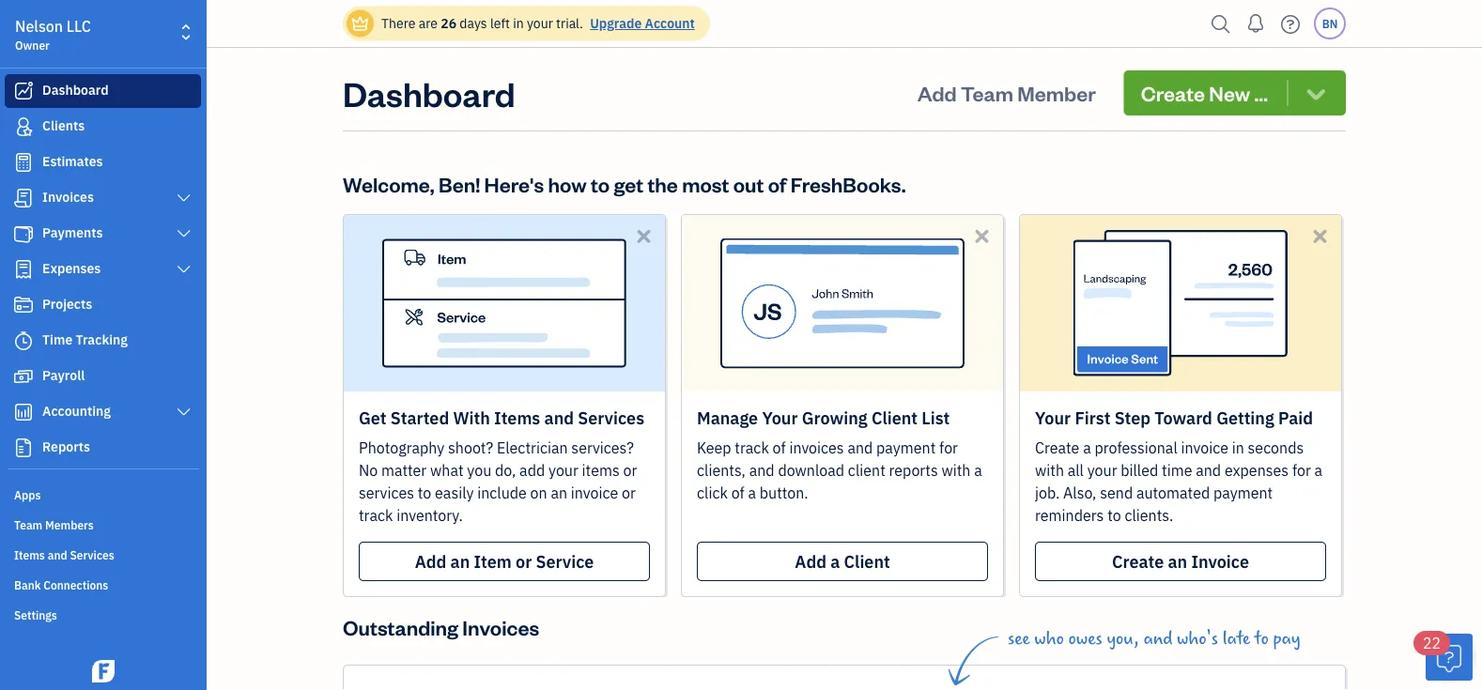 Task type: describe. For each thing, give the bounding box(es) containing it.
a inside "add a client" link
[[831, 551, 840, 573]]

invoice inside get started with items and services photography shoot? electrician services? no matter what you do, add your items or services to easily include on an invoice or track inventory.
[[571, 483, 618, 503]]

invoice image
[[12, 189, 35, 208]]

payments
[[42, 224, 103, 241]]

and inside main element
[[48, 548, 67, 563]]

create for create new …
[[1141, 79, 1206, 106]]

report image
[[12, 439, 35, 458]]

add for add a client
[[795, 551, 827, 573]]

chart image
[[12, 403, 35, 422]]

first
[[1075, 407, 1111, 429]]

payments link
[[5, 217, 201, 251]]

dashboard link
[[5, 74, 201, 108]]

step
[[1115, 407, 1151, 429]]

upgrade
[[590, 15, 642, 32]]

bn button
[[1315, 8, 1347, 39]]

chevron large down image
[[175, 226, 193, 241]]

add
[[520, 461, 545, 481]]

expenses
[[1225, 461, 1289, 481]]

get started with items and services photography shoot? electrician services? no matter what you do, add your items or services to easily include on an invoice or track inventory.
[[359, 407, 645, 526]]

outstanding invoices
[[343, 614, 540, 641]]

include
[[477, 483, 527, 503]]

main element
[[0, 0, 254, 691]]

22
[[1424, 634, 1442, 654]]

all
[[1068, 461, 1084, 481]]

project image
[[12, 296, 35, 315]]

started
[[391, 407, 449, 429]]

growing
[[802, 407, 868, 429]]

bank
[[14, 578, 41, 593]]

items inside main element
[[14, 548, 45, 563]]

add team member
[[918, 79, 1097, 106]]

time tracking link
[[5, 324, 201, 358]]

getting
[[1217, 407, 1275, 429]]

send
[[1101, 483, 1133, 503]]

2 vertical spatial or
[[516, 551, 532, 573]]

payment image
[[12, 225, 35, 243]]

expense image
[[12, 260, 35, 279]]

payroll
[[42, 367, 85, 384]]

accounting link
[[5, 396, 201, 429]]

time
[[42, 331, 73, 349]]

items and services link
[[5, 540, 201, 569]]

pay
[[1274, 629, 1301, 649]]

add for add team member
[[918, 79, 957, 106]]

easily
[[435, 483, 474, 503]]

timer image
[[12, 332, 35, 350]]

clients link
[[5, 110, 201, 144]]

estimates
[[42, 153, 103, 170]]

see
[[1008, 629, 1031, 649]]

and inside your first step toward getting paid create a professional invoice in seconds with all your billed time and expenses for a job. also, send automated payment reminders to clients.
[[1196, 461, 1222, 481]]

team members link
[[5, 510, 201, 538]]

also,
[[1064, 483, 1097, 503]]

reports
[[889, 461, 938, 481]]

settings link
[[5, 600, 201, 629]]

items inside get started with items and services photography shoot? electrician services? no matter what you do, add your items or services to easily include on an invoice or track inventory.
[[494, 407, 541, 429]]

get
[[359, 407, 387, 429]]

create an invoice
[[1113, 551, 1250, 573]]

estimate image
[[12, 153, 35, 172]]

an for get started with items and services
[[451, 551, 470, 573]]

welcome,
[[343, 171, 435, 197]]

team inside button
[[961, 79, 1014, 106]]

llc
[[67, 16, 91, 36]]

get
[[614, 171, 644, 197]]

list
[[922, 407, 950, 429]]

1 vertical spatial or
[[622, 483, 636, 503]]

members
[[45, 518, 94, 533]]

crown image
[[350, 14, 370, 33]]

26
[[441, 15, 457, 32]]

manage your growing client list keep track of invoices and payment for clients, and download client reports with a click of a button.
[[697, 407, 983, 503]]

add team member button
[[901, 70, 1113, 116]]

owner
[[15, 38, 50, 53]]

go to help image
[[1276, 10, 1306, 38]]

clients,
[[697, 461, 746, 481]]

time tracking
[[42, 331, 128, 349]]

invoice
[[1192, 551, 1250, 573]]

add for add an item or service
[[415, 551, 447, 573]]

1 vertical spatial of
[[773, 438, 786, 458]]

payment inside manage your growing client list keep track of invoices and payment for clients, and download client reports with a click of a button.
[[877, 438, 936, 458]]

chevron large down image for invoices
[[175, 191, 193, 206]]

projects
[[42, 296, 92, 313]]

and up client
[[848, 438, 873, 458]]

invoices link
[[5, 181, 201, 215]]

you,
[[1107, 629, 1140, 649]]

client
[[848, 461, 886, 481]]

invoices inside main element
[[42, 188, 94, 206]]

estimates link
[[5, 146, 201, 179]]

services inside main element
[[70, 548, 114, 563]]

inventory.
[[397, 506, 463, 526]]

create new … button
[[1124, 70, 1347, 116]]

your first step toward getting paid create a professional invoice in seconds with all your billed time and expenses for a job. also, send automated payment reminders to clients.
[[1036, 407, 1323, 526]]

client image
[[12, 117, 35, 136]]

shoot?
[[448, 438, 493, 458]]

freshbooks.
[[791, 171, 906, 197]]

add a client link
[[697, 542, 989, 582]]

apps link
[[5, 480, 201, 508]]



Task type: vqa. For each thing, say whether or not it's contained in the screenshot.
"22"
yes



Task type: locate. For each thing, give the bounding box(es) containing it.
1 horizontal spatial with
[[1036, 461, 1065, 481]]

items and services
[[14, 548, 114, 563]]

to inside your first step toward getting paid create a professional invoice in seconds with all your billed time and expenses for a job. also, send automated payment reminders to clients.
[[1108, 506, 1122, 526]]

1 horizontal spatial services
[[578, 407, 645, 429]]

0 horizontal spatial with
[[942, 461, 971, 481]]

late
[[1223, 629, 1251, 649]]

1 your from the left
[[762, 407, 798, 429]]

reports
[[42, 438, 90, 456]]

what
[[430, 461, 464, 481]]

1 with from the left
[[942, 461, 971, 481]]

freshbooks image
[[88, 661, 118, 683]]

track down services
[[359, 506, 393, 526]]

owes
[[1069, 629, 1103, 649]]

in up expenses
[[1233, 438, 1245, 458]]

1 horizontal spatial an
[[551, 483, 568, 503]]

create up the all
[[1036, 438, 1080, 458]]

your inside get started with items and services photography shoot? electrician services? no matter what you do, add your items or services to easily include on an invoice or track inventory.
[[549, 461, 579, 481]]

services inside get started with items and services photography shoot? electrician services? no matter what you do, add your items or services to easily include on an invoice or track inventory.
[[578, 407, 645, 429]]

chevron large down image
[[175, 191, 193, 206], [175, 262, 193, 277], [175, 405, 193, 420]]

money image
[[12, 367, 35, 386]]

items
[[582, 461, 620, 481]]

0 horizontal spatial for
[[940, 438, 958, 458]]

1 horizontal spatial invoice
[[1182, 438, 1229, 458]]

1 horizontal spatial track
[[735, 438, 769, 458]]

client
[[872, 407, 918, 429], [844, 551, 891, 573]]

or right 'items' on the bottom left of page
[[623, 461, 637, 481]]

invoice down 'items' on the bottom left of page
[[571, 483, 618, 503]]

and up electrician
[[545, 407, 574, 429]]

services up bank connections link
[[70, 548, 114, 563]]

client inside manage your growing client list keep track of invoices and payment for clients, and download client reports with a click of a button.
[[872, 407, 918, 429]]

an for your first step toward getting paid
[[1168, 551, 1188, 573]]

invoices up payments
[[42, 188, 94, 206]]

chevron large down image for expenses
[[175, 262, 193, 277]]

dismiss image for your first step toward getting paid
[[1310, 226, 1332, 247]]

items up the bank at the left bottom of page
[[14, 548, 45, 563]]

1 horizontal spatial your
[[1036, 407, 1071, 429]]

0 vertical spatial team
[[961, 79, 1014, 106]]

bn
[[1323, 16, 1338, 31]]

reports link
[[5, 431, 201, 465]]

2 chevron large down image from the top
[[175, 262, 193, 277]]

projects link
[[5, 288, 201, 322]]

1 vertical spatial for
[[1293, 461, 1312, 481]]

there
[[382, 15, 416, 32]]

2 horizontal spatial an
[[1168, 551, 1188, 573]]

create left new
[[1141, 79, 1206, 106]]

1 vertical spatial team
[[14, 518, 43, 533]]

client left "list"
[[872, 407, 918, 429]]

of left invoices
[[773, 438, 786, 458]]

2 vertical spatial chevron large down image
[[175, 405, 193, 420]]

apps
[[14, 488, 41, 503]]

photography
[[359, 438, 445, 458]]

0 vertical spatial of
[[768, 171, 787, 197]]

1 horizontal spatial invoices
[[463, 614, 540, 641]]

payment inside your first step toward getting paid create a professional invoice in seconds with all your billed time and expenses for a job. also, send automated payment reminders to clients.
[[1214, 483, 1273, 503]]

to down "send"
[[1108, 506, 1122, 526]]

1 dismiss image from the left
[[972, 226, 993, 247]]

your inside manage your growing client list keep track of invoices and payment for clients, and download client reports with a click of a button.
[[762, 407, 798, 429]]

…
[[1255, 79, 1269, 106]]

0 horizontal spatial add
[[415, 551, 447, 573]]

invoices down add an item or service link
[[463, 614, 540, 641]]

bank connections
[[14, 578, 108, 593]]

track inside manage your growing client list keep track of invoices and payment for clients, and download client reports with a click of a button.
[[735, 438, 769, 458]]

track inside get started with items and services photography shoot? electrician services? no matter what you do, add your items or services to easily include on an invoice or track inventory.
[[359, 506, 393, 526]]

create down clients. at bottom right
[[1113, 551, 1164, 573]]

you
[[467, 461, 492, 481]]

team left member at the top of page
[[961, 79, 1014, 106]]

0 vertical spatial client
[[872, 407, 918, 429]]

dismiss image
[[972, 226, 993, 247], [1310, 226, 1332, 247]]

1 horizontal spatial add
[[795, 551, 827, 573]]

chevron large down image for accounting
[[175, 405, 193, 420]]

0 horizontal spatial track
[[359, 506, 393, 526]]

nelson llc owner
[[15, 16, 91, 53]]

your left trial.
[[527, 15, 553, 32]]

service
[[536, 551, 594, 573]]

time
[[1162, 461, 1193, 481]]

with
[[453, 407, 490, 429]]

1 vertical spatial invoice
[[571, 483, 618, 503]]

team inside main element
[[14, 518, 43, 533]]

professional
[[1095, 438, 1178, 458]]

add
[[918, 79, 957, 106], [415, 551, 447, 573], [795, 551, 827, 573]]

create inside your first step toward getting paid create a professional invoice in seconds with all your billed time and expenses for a job. also, send automated payment reminders to clients.
[[1036, 438, 1080, 458]]

expenses link
[[5, 253, 201, 287]]

in right the left
[[513, 15, 524, 32]]

payment up reports
[[877, 438, 936, 458]]

and right you,
[[1144, 629, 1173, 649]]

create new …
[[1141, 79, 1269, 106]]

0 vertical spatial for
[[940, 438, 958, 458]]

your inside your first step toward getting paid create a professional invoice in seconds with all your billed time and expenses for a job. also, send automated payment reminders to clients.
[[1088, 461, 1118, 481]]

2 dismiss image from the left
[[1310, 226, 1332, 247]]

who
[[1035, 629, 1065, 649]]

create inside dropdown button
[[1141, 79, 1206, 106]]

0 horizontal spatial payment
[[877, 438, 936, 458]]

bank connections link
[[5, 570, 201, 599]]

to left pay
[[1255, 629, 1269, 649]]

invoice inside your first step toward getting paid create a professional invoice in seconds with all your billed time and expenses for a job. also, send automated payment reminders to clients.
[[1182, 438, 1229, 458]]

1 horizontal spatial dashboard
[[343, 70, 515, 115]]

1 horizontal spatial items
[[494, 407, 541, 429]]

team members
[[14, 518, 94, 533]]

chevrondown image
[[1304, 80, 1330, 106]]

outstanding
[[343, 614, 459, 641]]

connections
[[43, 578, 108, 593]]

0 vertical spatial items
[[494, 407, 541, 429]]

1 horizontal spatial in
[[1233, 438, 1245, 458]]

to inside get started with items and services photography shoot? electrician services? no matter what you do, add your items or services to easily include on an invoice or track inventory.
[[418, 483, 432, 503]]

0 horizontal spatial in
[[513, 15, 524, 32]]

days
[[460, 15, 487, 32]]

and right time
[[1196, 461, 1222, 481]]

new
[[1210, 79, 1251, 106]]

services?
[[572, 438, 634, 458]]

1 vertical spatial invoices
[[463, 614, 540, 641]]

your up invoices
[[762, 407, 798, 429]]

your
[[762, 407, 798, 429], [1036, 407, 1071, 429]]

for inside manage your growing client list keep track of invoices and payment for clients, and download client reports with a click of a button.
[[940, 438, 958, 458]]

services up services?
[[578, 407, 645, 429]]

to left get
[[591, 171, 610, 197]]

chevron large down image inside "expenses" link
[[175, 262, 193, 277]]

see who owes you, and who's late to pay
[[1008, 629, 1301, 649]]

1 vertical spatial payment
[[1214, 483, 1273, 503]]

out
[[734, 171, 764, 197]]

with
[[942, 461, 971, 481], [1036, 461, 1065, 481]]

search image
[[1207, 10, 1237, 38]]

dashboard up the clients at the top left of the page
[[42, 81, 109, 99]]

payroll link
[[5, 360, 201, 394]]

create an invoice link
[[1036, 542, 1327, 582]]

in inside your first step toward getting paid create a professional invoice in seconds with all your billed time and expenses for a job. also, send automated payment reminders to clients.
[[1233, 438, 1245, 458]]

chevron large down image down payroll link
[[175, 405, 193, 420]]

notifications image
[[1241, 5, 1271, 42]]

and down team members
[[48, 548, 67, 563]]

dashboard inside dashboard link
[[42, 81, 109, 99]]

do,
[[495, 461, 516, 481]]

for inside your first step toward getting paid create a professional invoice in seconds with all your billed time and expenses for a job. also, send automated payment reminders to clients.
[[1293, 461, 1312, 481]]

2 horizontal spatial add
[[918, 79, 957, 106]]

clients
[[42, 117, 85, 134]]

toward
[[1155, 407, 1213, 429]]

button.
[[760, 483, 809, 503]]

billed
[[1121, 461, 1159, 481]]

0 horizontal spatial an
[[451, 551, 470, 573]]

paid
[[1279, 407, 1314, 429]]

and inside get started with items and services photography shoot? electrician services? no matter what you do, add your items or services to easily include on an invoice or track inventory.
[[545, 407, 574, 429]]

matter
[[382, 461, 427, 481]]

0 vertical spatial or
[[623, 461, 637, 481]]

nelson
[[15, 16, 63, 36]]

invoice
[[1182, 438, 1229, 458], [571, 483, 618, 503]]

dismiss image
[[633, 226, 655, 247]]

invoices
[[790, 438, 844, 458]]

chevron large down image up chevron large down icon
[[175, 191, 193, 206]]

with inside manage your growing client list keep track of invoices and payment for clients, and download client reports with a click of a button.
[[942, 461, 971, 481]]

of right "click"
[[732, 483, 745, 503]]

0 horizontal spatial dashboard
[[42, 81, 109, 99]]

here's
[[484, 171, 544, 197]]

0 vertical spatial invoices
[[42, 188, 94, 206]]

client down client
[[844, 551, 891, 573]]

team
[[961, 79, 1014, 106], [14, 518, 43, 533]]

dismiss image for manage your growing client list
[[972, 226, 993, 247]]

automated
[[1137, 483, 1210, 503]]

welcome, ben! here's how to get the most out of freshbooks.
[[343, 171, 906, 197]]

add an item or service
[[415, 551, 594, 573]]

1 vertical spatial track
[[359, 506, 393, 526]]

or down services?
[[622, 483, 636, 503]]

create for create an invoice
[[1113, 551, 1164, 573]]

0 horizontal spatial team
[[14, 518, 43, 533]]

your right add
[[549, 461, 579, 481]]

to up inventory.
[[418, 483, 432, 503]]

on
[[530, 483, 547, 503]]

add an item or service link
[[359, 542, 650, 582]]

2 vertical spatial create
[[1113, 551, 1164, 573]]

0 horizontal spatial dismiss image
[[972, 226, 993, 247]]

your left first at the right
[[1036, 407, 1071, 429]]

team down 'apps'
[[14, 518, 43, 533]]

2 with from the left
[[1036, 461, 1065, 481]]

and up button.
[[750, 461, 775, 481]]

1 horizontal spatial for
[[1293, 461, 1312, 481]]

1 horizontal spatial dismiss image
[[1310, 226, 1332, 247]]

no
[[359, 461, 378, 481]]

0 vertical spatial create
[[1141, 79, 1206, 106]]

the
[[648, 171, 678, 197]]

chevron large down image inside invoices link
[[175, 191, 193, 206]]

an inside add an item or service link
[[451, 551, 470, 573]]

1 vertical spatial chevron large down image
[[175, 262, 193, 277]]

trial.
[[556, 15, 583, 32]]

payment
[[877, 438, 936, 458], [1214, 483, 1273, 503]]

accounting
[[42, 403, 111, 420]]

electrician
[[497, 438, 568, 458]]

payment down expenses
[[1214, 483, 1273, 503]]

1 chevron large down image from the top
[[175, 191, 193, 206]]

1 vertical spatial create
[[1036, 438, 1080, 458]]

dashboard down are
[[343, 70, 515, 115]]

0 vertical spatial services
[[578, 407, 645, 429]]

1 vertical spatial items
[[14, 548, 45, 563]]

click
[[697, 483, 728, 503]]

an inside get started with items and services photography shoot? electrician services? no matter what you do, add your items or services to easily include on an invoice or track inventory.
[[551, 483, 568, 503]]

add a client
[[795, 551, 891, 573]]

or right item
[[516, 551, 532, 573]]

dashboard image
[[12, 82, 35, 101]]

2 vertical spatial of
[[732, 483, 745, 503]]

resource center badge image
[[1426, 634, 1473, 681]]

of right out
[[768, 171, 787, 197]]

left
[[490, 15, 510, 32]]

reminders
[[1036, 506, 1104, 526]]

chevron large down image down chevron large down icon
[[175, 262, 193, 277]]

1 vertical spatial in
[[1233, 438, 1245, 458]]

0 vertical spatial chevron large down image
[[175, 191, 193, 206]]

how
[[548, 171, 587, 197]]

who's
[[1177, 629, 1219, 649]]

are
[[419, 15, 438, 32]]

0 vertical spatial invoice
[[1182, 438, 1229, 458]]

upgrade account link
[[587, 15, 695, 32]]

of
[[768, 171, 787, 197], [773, 438, 786, 458], [732, 483, 745, 503]]

items up electrician
[[494, 407, 541, 429]]

your inside your first step toward getting paid create a professional invoice in seconds with all your billed time and expenses for a job. also, send automated payment reminders to clients.
[[1036, 407, 1071, 429]]

0 horizontal spatial invoice
[[571, 483, 618, 503]]

1 horizontal spatial team
[[961, 79, 1014, 106]]

with right reports
[[942, 461, 971, 481]]

1 vertical spatial services
[[70, 548, 114, 563]]

0 vertical spatial payment
[[877, 438, 936, 458]]

your right the all
[[1088, 461, 1118, 481]]

services
[[578, 407, 645, 429], [70, 548, 114, 563]]

an right on
[[551, 483, 568, 503]]

an inside create an invoice link
[[1168, 551, 1188, 573]]

in
[[513, 15, 524, 32], [1233, 438, 1245, 458]]

an left the invoice on the bottom right of the page
[[1168, 551, 1188, 573]]

1 vertical spatial client
[[844, 551, 891, 573]]

add inside button
[[918, 79, 957, 106]]

0 horizontal spatial services
[[70, 548, 114, 563]]

an left item
[[451, 551, 470, 573]]

keep
[[697, 438, 732, 458]]

for down "list"
[[940, 438, 958, 458]]

0 vertical spatial track
[[735, 438, 769, 458]]

with up job. at bottom right
[[1036, 461, 1065, 481]]

manage
[[697, 407, 758, 429]]

3 chevron large down image from the top
[[175, 405, 193, 420]]

2 your from the left
[[1036, 407, 1071, 429]]

0 horizontal spatial items
[[14, 548, 45, 563]]

0 horizontal spatial invoices
[[42, 188, 94, 206]]

your
[[527, 15, 553, 32], [549, 461, 579, 481], [1088, 461, 1118, 481]]

item
[[474, 551, 512, 573]]

invoice up time
[[1182, 438, 1229, 458]]

track right keep
[[735, 438, 769, 458]]

for down 'seconds'
[[1293, 461, 1312, 481]]

0 horizontal spatial your
[[762, 407, 798, 429]]

1 horizontal spatial payment
[[1214, 483, 1273, 503]]

0 vertical spatial in
[[513, 15, 524, 32]]

with inside your first step toward getting paid create a professional invoice in seconds with all your billed time and expenses for a job. also, send automated payment reminders to clients.
[[1036, 461, 1065, 481]]

clients.
[[1125, 506, 1174, 526]]



